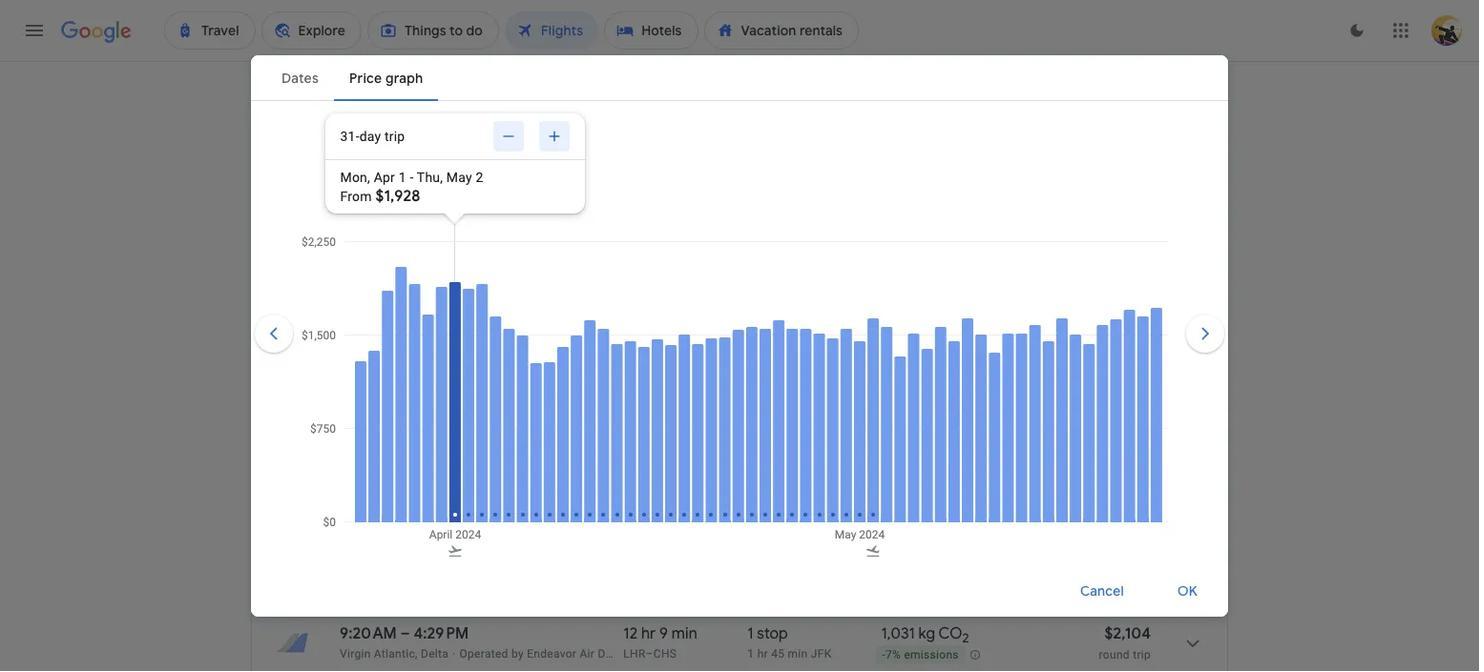 Task type: vqa. For each thing, say whether or not it's contained in the screenshot.
main menu "image"
no



Task type: locate. For each thing, give the bounding box(es) containing it.
1 horizontal spatial fees
[[900, 362, 923, 375]]

hr right "11"
[[639, 482, 653, 501]]

1 left 52
[[748, 433, 754, 447]]

- left thu,
[[410, 169, 414, 185]]

stop up layover (1 of 1) is a 1 hr 45 min layover at john f. kennedy international airport in new york. element
[[757, 625, 788, 644]]

co inside 1,193 kg co 2
[[937, 410, 961, 429]]

fees
[[666, 362, 689, 375], [900, 362, 923, 375]]

2 delta from the left
[[624, 648, 652, 661]]

+8% emissions
[[881, 433, 961, 447]]

12 for 12 hr 43 min
[[623, 410, 638, 429]]

layover (1 of 1) is a 1 hr 45 min layover at john f. kennedy international airport in new york. element
[[748, 647, 872, 662]]

prices
[[498, 362, 532, 375]]

– left 7:33 pm
[[405, 410, 414, 429]]

1 12 from the top
[[623, 410, 638, 429]]

12 up lgw
[[623, 410, 638, 429]]

1,031
[[881, 625, 915, 644]]

1 down adults.
[[748, 410, 753, 429]]

45
[[771, 505, 785, 518], [771, 648, 785, 661]]

kg inside '1,031 kg co 2'
[[918, 625, 935, 644]]

apr 1 – may 1, 2024
[[394, 271, 514, 288]]

round down $2,104
[[1099, 649, 1130, 662]]

0 vertical spatial emissions
[[907, 433, 961, 447]]

2 round from the top
[[1099, 506, 1130, 519]]

4 round from the top
[[1099, 649, 1130, 662]]

1 vertical spatial kg
[[917, 482, 934, 501]]

min right 43
[[680, 410, 706, 429]]

11:50 am – 7:33 pm jetblue
[[340, 410, 472, 447]]

1 horizontal spatial and
[[853, 362, 873, 375]]

2 right for
[[710, 362, 717, 375]]

2 up +20% emissions
[[961, 488, 968, 504]]

1 vertical spatial chs
[[654, 505, 677, 518]]

$1,901
[[1107, 482, 1151, 501]]

1,193
[[881, 410, 913, 429]]

round for $2,104
[[1099, 649, 1130, 662]]

1 up $1,928 at the left top of page
[[399, 169, 406, 185]]

3 1 stop flight. element from the top
[[748, 625, 788, 647]]

3 round from the top
[[1099, 577, 1130, 591]]

2 vertical spatial stop
[[757, 625, 788, 644]]

1 vertical spatial 1 stop flight. element
[[748, 482, 788, 504]]

apply.
[[951, 362, 983, 375]]

co up +20% emissions
[[937, 482, 961, 501]]

1 stop from the top
[[757, 410, 788, 429]]

1 stop flight. element for 11 hr 34 min
[[748, 482, 788, 504]]

total duration 11 hr 34 min. element
[[623, 482, 748, 504]]

kg for 1,031
[[918, 625, 935, 644]]

lhr right dba
[[623, 648, 646, 661]]

11:50 am
[[340, 410, 401, 429]]

chs inside 12 hr 43 min lgw – chs
[[656, 433, 679, 447]]

0 vertical spatial co
[[937, 410, 961, 429]]

leaves heathrow airport at 9:20 am on monday, april 1 and arrives at charleston international airport at 4:29 pm on monday, april 1. element
[[340, 625, 469, 644]]

lhr down "11"
[[623, 505, 646, 518]]

3 stop from the top
[[757, 625, 788, 644]]

2 vertical spatial kg
[[918, 625, 935, 644]]

stop for 12 hr 43 min
[[757, 410, 788, 429]]

None search field
[[251, 88, 1228, 253]]

2 12 from the top
[[623, 625, 638, 644]]

+20% emissions
[[881, 505, 968, 518]]

chs for 34
[[654, 505, 677, 518]]

emissions
[[907, 433, 961, 447], [913, 505, 968, 518], [904, 649, 959, 662]]

iad
[[811, 505, 830, 518]]

1 stop flight. element
[[748, 410, 788, 432], [748, 482, 788, 504], [748, 625, 788, 647]]

round inside $1,496 round trip
[[1099, 434, 1130, 448]]

delta
[[421, 648, 449, 661], [624, 648, 652, 661]]

1 vertical spatial emissions
[[913, 505, 968, 518]]

0 vertical spatial -
[[410, 169, 414, 185]]

leaves london gatwick airport at 11:50 am on monday, april 1 and arrives at charleston international airport at 7:33 pm on monday, april 1. element
[[340, 410, 472, 429]]

1 45 from the top
[[771, 505, 785, 518]]

trip inside 1,144 round trip
[[1133, 577, 1151, 591]]

round up $2,104
[[1099, 577, 1130, 591]]

emissions down 1,193 kg co 2
[[907, 433, 961, 447]]

1 horizontal spatial delta
[[624, 648, 652, 661]]

– inside 11:50 am – 7:33 pm jetblue
[[405, 410, 414, 429]]

45 left "jfk"
[[771, 648, 785, 661]]

kg up +8% emissions
[[917, 410, 934, 429]]

1 stop flight. element for 12 hr 9 min
[[748, 625, 788, 647]]

min left iad
[[788, 505, 808, 518]]

45 inside 1 stop 1 hr 45 min iad
[[771, 505, 785, 518]]

31-
[[340, 128, 359, 144]]

1 vertical spatial apr
[[394, 271, 417, 288]]

fees right bag
[[900, 362, 923, 375]]

delta right dba
[[624, 648, 652, 661]]

kg up -7% emissions in the right bottom of the page
[[918, 625, 935, 644]]

prices include required taxes + fees for 2 adults. optional charges and bag fees may apply. passenger assistance
[[498, 362, 1103, 375]]

45 inside 1 stop 1 hr 45 min jfk
[[771, 648, 785, 661]]

2 right may
[[476, 169, 483, 185]]

co up +8% emissions
[[937, 410, 961, 429]]

1 vertical spatial 12
[[623, 625, 638, 644]]

12:15 pm – 6:49 pm
[[340, 482, 471, 501]]

stop inside 1 stop 1 hr 52 min bos
[[757, 410, 788, 429]]

airlines button
[[453, 191, 545, 221]]

trip down $2,104
[[1133, 649, 1151, 662]]

best
[[251, 332, 291, 356]]

trip down $1,901 at bottom right
[[1133, 506, 1151, 519]]

0 vertical spatial stop
[[757, 410, 788, 429]]

2 45 from the top
[[771, 648, 785, 661]]

$1,928
[[375, 187, 420, 206]]

hr left "jfk"
[[757, 648, 768, 661]]

include
[[535, 362, 573, 375]]

Departure time: 9:20 AM. text field
[[340, 625, 397, 644]]

min right 34
[[678, 482, 704, 501]]

airlines
[[465, 198, 513, 215]]

round inside 1,144 round trip
[[1099, 577, 1130, 591]]

chs inside 11 hr 34 min lhr – chs
[[654, 505, 677, 518]]

apr inside find the best price region
[[394, 271, 417, 288]]

12:15 pm
[[340, 482, 399, 501]]

1,319 kg co 2
[[881, 482, 968, 504]]

2024
[[482, 271, 514, 288]]

layover (1 of 1) is a 1 hr 45 min layover at dulles international airport in washington. element
[[748, 504, 872, 519]]

0 vertical spatial 1 stop flight. element
[[748, 410, 788, 432]]

-7% emissions
[[882, 649, 959, 662]]

trip for 31-
[[385, 128, 405, 144]]

delta down 4:29 pm
[[421, 648, 449, 661]]

45 left iad
[[771, 505, 785, 518]]

Arrival time: 7:33 PM. text field
[[418, 410, 472, 429]]

lhr for 11
[[623, 505, 646, 518]]

trip for 1,144
[[1133, 577, 1151, 591]]

+8%
[[881, 433, 903, 447]]

- inside 'best departing flights' main content
[[882, 649, 886, 662]]

hr inside 12 hr 9 min lhr – chs
[[641, 625, 656, 644]]

1 vertical spatial 45
[[771, 648, 785, 661]]

chs
[[656, 433, 679, 447], [654, 505, 677, 518], [654, 648, 677, 661]]

9:20 am
[[340, 625, 397, 644]]

learn more about ranking image
[[469, 360, 487, 377]]

1,144 button
[[875, 554, 974, 594]]

emissions down '1,031 kg co 2'
[[904, 649, 959, 662]]

min up connection
[[672, 625, 697, 644]]

flights
[[387, 332, 442, 356]]

hr left 43
[[641, 410, 656, 429]]

0 vertical spatial 45
[[771, 505, 785, 518]]

trip right day on the left top
[[385, 128, 405, 144]]

12 inside 12 hr 43 min lgw – chs
[[623, 410, 638, 429]]

assistance
[[1045, 362, 1103, 375]]

1,144 round trip
[[881, 554, 1151, 591]]

stop up layover (1 of 1) is a 1 hr 45 min layover at dulles international airport in washington. element
[[757, 482, 788, 501]]

day
[[359, 128, 381, 144]]

kg inside 1,319 kg co 2
[[917, 482, 934, 501]]

atlantic,
[[374, 648, 418, 661]]

stop inside 1 stop 1 hr 45 min jfk
[[757, 625, 788, 644]]

fees right the +
[[666, 362, 689, 375]]

apr
[[374, 169, 395, 185], [394, 271, 417, 288]]

1,144
[[881, 554, 914, 573]]

45 for 11 hr 34 min
[[771, 505, 785, 518]]

1 round from the top
[[1099, 434, 1130, 448]]

kg up +20% emissions
[[917, 482, 934, 501]]

sort by: button
[[1141, 350, 1228, 385]]

min inside 1 stop 1 hr 45 min iad
[[788, 505, 808, 518]]

hr
[[641, 410, 656, 429], [757, 433, 768, 447], [639, 482, 653, 501], [757, 505, 768, 518], [641, 625, 656, 644], [757, 648, 768, 661]]

hr left 9
[[641, 625, 656, 644]]

and left bag
[[853, 362, 873, 375]]

round down $1,901 at bottom right
[[1099, 506, 1130, 519]]

round inside the $1,901 round trip
[[1099, 506, 1130, 519]]

11 hr 34 min lhr – chs
[[623, 482, 704, 518]]

trip inside $1,496 round trip
[[1133, 434, 1151, 448]]

kg inside 1,193 kg co 2
[[917, 410, 934, 429]]

2 vertical spatial chs
[[654, 648, 677, 661]]

2 inside popup button
[[420, 97, 428, 113]]

stop up 52
[[757, 410, 788, 429]]

0 vertical spatial kg
[[917, 410, 934, 429]]

lhr inside 12 hr 9 min lhr – chs
[[623, 648, 646, 661]]

$2,104 round trip
[[1099, 625, 1151, 662]]

2 vertical spatial 1 stop flight. element
[[748, 625, 788, 647]]

min inside 12 hr 43 min lgw – chs
[[680, 410, 706, 429]]

2 inside 1,193 kg co 2
[[961, 416, 968, 432]]

7:07 pm
[[415, 554, 471, 573]]

and right price
[[376, 362, 395, 375]]

kg
[[917, 410, 934, 429], [917, 482, 934, 501], [918, 625, 935, 644]]

12 left 9
[[623, 625, 638, 644]]

52
[[771, 433, 785, 447]]

1 stop 1 hr 45 min iad
[[748, 482, 830, 518]]

adults.
[[720, 362, 756, 375]]

trip inside the $1,901 round trip
[[1133, 506, 1151, 519]]

– left connection
[[646, 648, 654, 661]]

min right 52
[[788, 433, 808, 447]]

2 up +8% emissions
[[961, 416, 968, 432]]

Departure time: 11:50 AM. text field
[[340, 410, 401, 429]]

co inside '1,031 kg co 2'
[[939, 625, 963, 644]]

0 horizontal spatial delta
[[421, 648, 449, 661]]

1 vertical spatial co
[[937, 482, 961, 501]]

chs down 34
[[654, 505, 677, 518]]

0 horizontal spatial fees
[[666, 362, 689, 375]]

1 lhr from the top
[[623, 505, 646, 518]]

charges
[[808, 362, 850, 375]]

apr up $1,928 at the left top of page
[[374, 169, 395, 185]]

12 inside 12 hr 9 min lhr – chs
[[623, 625, 638, 644]]

trip for $1,496
[[1133, 434, 1151, 448]]

1 delta from the left
[[421, 648, 449, 661]]

operated
[[460, 648, 508, 661]]

2 and from the left
[[853, 362, 873, 375]]

43
[[659, 410, 677, 429]]

12 hr 43 min lgw – chs
[[623, 410, 706, 447]]

0 vertical spatial apr
[[374, 169, 395, 185]]

0 vertical spatial lhr
[[623, 505, 646, 518]]

– down the total duration 11 hr 34 min. element
[[646, 505, 654, 518]]

min
[[680, 410, 706, 429], [788, 433, 808, 447], [678, 482, 704, 501], [788, 505, 808, 518], [672, 625, 697, 644], [788, 648, 808, 661]]

2 up thu,
[[420, 97, 428, 113]]

2 vertical spatial co
[[939, 625, 963, 644]]

0 vertical spatial chs
[[656, 433, 679, 447]]

stop inside 1 stop 1 hr 45 min iad
[[757, 482, 788, 501]]

endeavor
[[527, 648, 577, 661]]

co for 1,031
[[939, 625, 963, 644]]

co up -7% emissions in the right bottom of the page
[[939, 625, 963, 644]]

by
[[511, 648, 524, 661]]

2 stop from the top
[[757, 482, 788, 501]]

2 1 stop flight. element from the top
[[748, 482, 788, 504]]

+
[[656, 362, 663, 375]]

apr left 1 – may
[[394, 271, 417, 288]]

34
[[657, 482, 674, 501]]

co inside 1,319 kg co 2
[[937, 482, 961, 501]]

departing
[[295, 332, 383, 356]]

co for 1,193
[[937, 410, 961, 429]]

2 lhr from the top
[[623, 648, 646, 661]]

- down 1,031
[[882, 649, 886, 662]]

min inside 1 stop 1 hr 52 min bos
[[788, 433, 808, 447]]

0 horizontal spatial and
[[376, 362, 395, 375]]

filters
[[306, 198, 343, 215]]

mon,
[[340, 169, 370, 185]]

emissions for 1,319
[[913, 505, 968, 518]]

round inside $2,104 round trip
[[1099, 649, 1130, 662]]

– down total duration 12 hr 43 min. element
[[648, 433, 656, 447]]

1901 US dollars text field
[[1107, 482, 1151, 501]]

+20%
[[881, 505, 910, 518]]

lhr inside 11 hr 34 min lhr – chs
[[623, 505, 646, 518]]

1 horizontal spatial -
[[882, 649, 886, 662]]

min left "jfk"
[[788, 648, 808, 661]]

hr inside 1 stop 1 hr 45 min iad
[[757, 505, 768, 518]]

2 right 1,031
[[963, 631, 969, 647]]

1496 US dollars text field
[[1105, 410, 1151, 429]]

1 stop 1 hr 45 min jfk
[[748, 625, 832, 661]]

- inside mon, apr 1 - thu, may 2 from $1,928
[[410, 169, 414, 185]]

1 vertical spatial stop
[[757, 482, 788, 501]]

hr inside 1 stop 1 hr 52 min bos
[[757, 433, 768, 447]]

0 vertical spatial 12
[[623, 410, 638, 429]]

trip right the cancel
[[1133, 577, 1151, 591]]

1 vertical spatial -
[[882, 649, 886, 662]]

lhr for 12
[[623, 648, 646, 661]]

1 1 stop flight. element from the top
[[748, 410, 788, 432]]

none search field containing all filters
[[251, 88, 1228, 253]]

emissions down 1,319 kg co 2
[[913, 505, 968, 518]]

hr left 52
[[757, 433, 768, 447]]

bos
[[811, 433, 834, 447]]

round down 1496 us dollars text field
[[1099, 434, 1130, 448]]

7:33 pm
[[418, 410, 472, 429]]

1
[[399, 169, 406, 185], [748, 410, 753, 429], [748, 433, 754, 447], [748, 482, 753, 501], [748, 505, 754, 518], [748, 625, 753, 644], [748, 648, 754, 661]]

trip inside $2,104 round trip
[[1133, 649, 1151, 662]]

-
[[410, 169, 414, 185], [882, 649, 886, 662]]

hr left iad
[[757, 505, 768, 518]]

1 and from the left
[[376, 362, 395, 375]]

trip down 1496 us dollars text field
[[1133, 434, 1151, 448]]

round
[[1099, 434, 1130, 448], [1099, 506, 1130, 519], [1099, 577, 1130, 591], [1099, 649, 1130, 662]]

mon, apr 1 - thu, may 2 from $1,928
[[340, 169, 483, 206]]

– up austrian
[[402, 482, 412, 501]]

all filters button
[[251, 191, 359, 221]]

co for 1,319
[[937, 482, 961, 501]]

–
[[405, 410, 414, 429], [648, 433, 656, 447], [402, 482, 412, 501], [646, 505, 654, 518], [401, 625, 410, 644], [646, 648, 654, 661]]

1 vertical spatial lhr
[[623, 648, 646, 661]]

chs inside 12 hr 9 min lhr – chs
[[654, 648, 677, 661]]

1 down the total duration 11 hr 34 min. element
[[748, 505, 754, 518]]

chs down 43
[[656, 433, 679, 447]]

chs down 9
[[654, 648, 677, 661]]

min inside 11 hr 34 min lhr – chs
[[678, 482, 704, 501]]

0 horizontal spatial -
[[410, 169, 414, 185]]

round for $1,901
[[1099, 506, 1130, 519]]



Task type: describe. For each thing, give the bounding box(es) containing it.
chs for 9
[[654, 648, 677, 661]]

taxes
[[624, 362, 653, 375]]

– inside 12 hr 43 min lgw – chs
[[648, 433, 656, 447]]

$2,104
[[1105, 625, 1151, 644]]

min inside 12 hr 9 min lhr – chs
[[672, 625, 697, 644]]

Arrival time: 6:49 PM. text field
[[415, 482, 471, 501]]

all
[[287, 198, 303, 215]]

for
[[692, 362, 707, 375]]

hr inside 1 stop 1 hr 45 min jfk
[[757, 648, 768, 661]]

9:20 am – 4:29 pm
[[340, 625, 469, 644]]

1 up layover (1 of 1) is a 1 hr 45 min layover at dulles international airport in washington. element
[[748, 482, 753, 501]]

stop for 11 hr 34 min
[[757, 482, 788, 501]]

scroll forward image
[[1182, 311, 1228, 356]]

sort by:
[[1148, 359, 1198, 376]]

11
[[623, 482, 635, 501]]

dba
[[598, 648, 621, 661]]

2 vertical spatial emissions
[[904, 649, 959, 662]]

best departing flights main content
[[251, 268, 1228, 672]]

required
[[577, 362, 621, 375]]

stop for 12 hr 9 min
[[757, 625, 788, 644]]

may
[[446, 169, 472, 185]]

12 for 12 hr 9 min
[[623, 625, 638, 644]]

1,319
[[881, 482, 913, 501]]

ranked based on price and convenience
[[251, 362, 466, 375]]

1 – may
[[421, 271, 466, 288]]

best departing flights
[[251, 332, 442, 356]]

find the best price region
[[251, 268, 1228, 318]]

kg for 1,319
[[917, 482, 934, 501]]

Arrival time: 4:29 PM. text field
[[414, 625, 469, 644]]

hr inside 12 hr 43 min lgw – chs
[[641, 410, 656, 429]]

45 for 12 hr 9 min
[[771, 648, 785, 661]]

1,
[[469, 271, 479, 288]]

trip for $2,104
[[1133, 649, 1151, 662]]

sort
[[1148, 359, 1175, 376]]

2104 US dollars text field
[[1105, 625, 1151, 644]]

7%
[[886, 649, 901, 662]]

– inside 12 hr 9 min lhr – chs
[[646, 648, 654, 661]]

by:
[[1178, 359, 1198, 376]]

1 right connection
[[748, 648, 754, 661]]

4:29 pm
[[414, 625, 469, 644]]

may
[[926, 362, 948, 375]]

lgw
[[623, 433, 648, 447]]

thu,
[[417, 169, 443, 185]]

chs for 43
[[656, 433, 679, 447]]

leaves heathrow airport at 12:15 pm on monday, april 1 and arrives at charleston international airport at 6:49 pm on monday, april 1. element
[[340, 482, 471, 501]]

optional
[[760, 362, 805, 375]]

1 up layover (1 of 1) is a 1 hr 45 min layover at john f. kennedy international airport in new york. element
[[748, 625, 753, 644]]

ranked
[[251, 362, 291, 375]]

1,031 kg co 2
[[881, 625, 969, 647]]

Departure time: 12:15 PM. text field
[[340, 482, 399, 501]]

jetblue
[[340, 433, 380, 447]]

virgin atlantic, delta
[[340, 648, 449, 661]]

1 fees from the left
[[666, 362, 689, 375]]

swap origin and destination. image
[[543, 145, 566, 168]]

9
[[659, 625, 668, 644]]

31-day trip
[[340, 128, 405, 144]]

layover (1 of 1) is a 1 hr 52 min layover at boston logan international airport in boston. element
[[748, 432, 872, 448]]

ok button
[[1155, 569, 1221, 615]]

round for $1,496
[[1099, 434, 1130, 448]]

2 inside mon, apr 1 - thu, may 2 from $1,928
[[476, 169, 483, 185]]

bags
[[564, 198, 595, 215]]

$1,496 round trip
[[1099, 410, 1151, 448]]

min inside 1 stop 1 hr 45 min jfk
[[788, 648, 808, 661]]

united
[[340, 505, 374, 518]]

1,193 kg co 2
[[881, 410, 968, 432]]

6:49 pm
[[415, 482, 471, 501]]

2 button
[[386, 88, 462, 122]]

$1,496
[[1105, 410, 1151, 429]]

2 fees from the left
[[900, 362, 923, 375]]

operated by endeavor air dba delta connection
[[460, 648, 716, 661]]

connection
[[655, 648, 716, 661]]

based
[[294, 362, 326, 375]]

2 inside '1,031 kg co 2'
[[963, 631, 969, 647]]

cancel
[[1080, 583, 1124, 600]]

emissions for 1,193
[[907, 433, 961, 447]]

on
[[329, 362, 343, 375]]

passenger assistance button
[[986, 362, 1103, 375]]

total duration 12 hr 9 min. element
[[623, 625, 748, 647]]

Arrival time: 7:07 PM. text field
[[415, 554, 471, 573]]

stops
[[378, 198, 413, 215]]

trip for $1,901
[[1133, 506, 1151, 519]]

jfk
[[811, 648, 832, 661]]

stops button
[[366, 191, 446, 221]]

2 inside 1,319 kg co 2
[[961, 488, 968, 504]]

convenience
[[398, 362, 466, 375]]

1 stop flight. element for 12 hr 43 min
[[748, 410, 788, 432]]

1 stop 1 hr 52 min bos
[[748, 410, 834, 447]]

passenger
[[986, 362, 1042, 375]]

bag
[[876, 362, 896, 375]]

austrian
[[385, 505, 430, 518]]

hr inside 11 hr 34 min lhr – chs
[[639, 482, 653, 501]]

– inside 11 hr 34 min lhr – chs
[[646, 505, 654, 518]]

$1,901 round trip
[[1099, 482, 1151, 519]]

– up atlantic,
[[401, 625, 410, 644]]

bag fees button
[[876, 362, 923, 375]]

kg for 1,193
[[917, 410, 934, 429]]

scroll backward image
[[251, 311, 297, 356]]

1 inside mon, apr 1 - thu, may 2 from $1,928
[[399, 169, 406, 185]]

all filters
[[287, 198, 343, 215]]

12 hr 9 min lhr – chs
[[623, 625, 697, 661]]

apr inside mon, apr 1 - thu, may 2 from $1,928
[[374, 169, 395, 185]]

total duration 12 hr 43 min. element
[[623, 410, 748, 432]]



